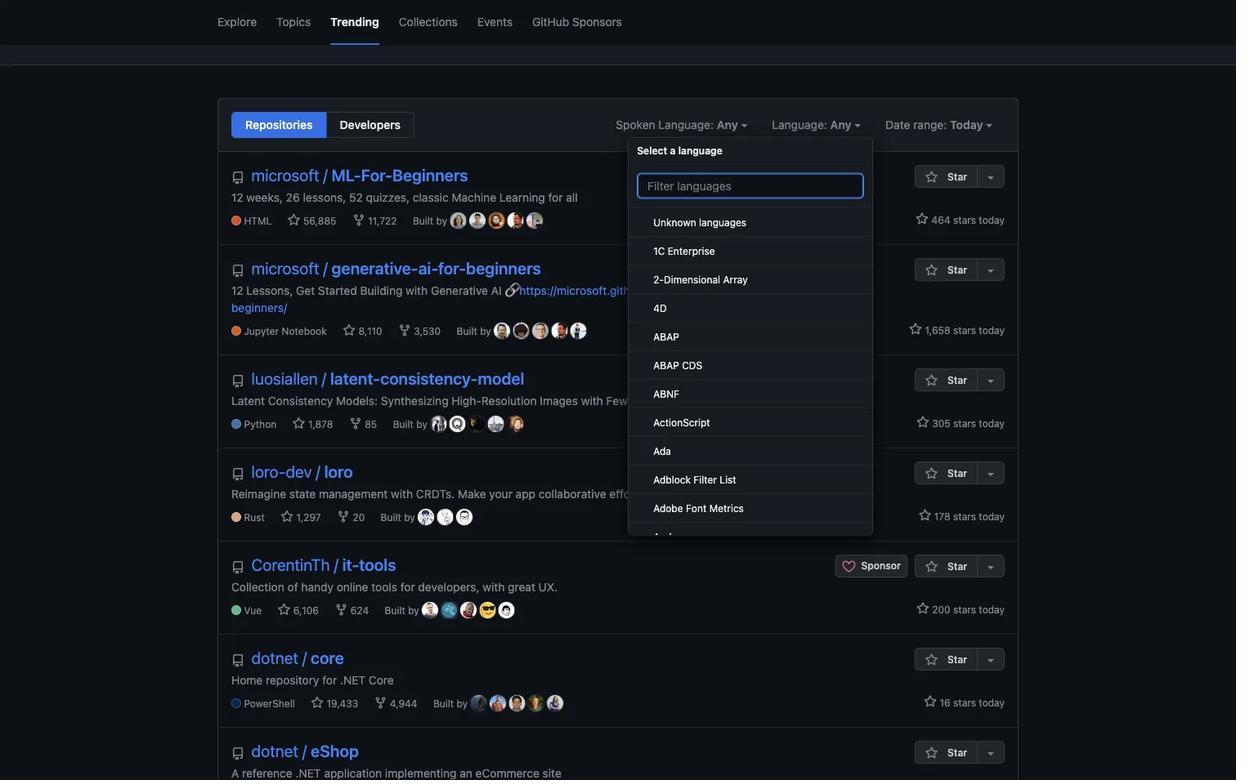 Task type: locate. For each thing, give the bounding box(es) containing it.
2 vertical spatial for
[[322, 674, 337, 687]]

high-
[[452, 394, 481, 408]]

1 language: from the left
[[658, 118, 714, 132]]

star button down 16
[[915, 741, 977, 764]]

1 vertical spatial microsoft
[[251, 259, 319, 278]]

/ left eshop
[[302, 742, 307, 761]]

microsoft up 26
[[251, 166, 319, 185]]

all
[[566, 190, 578, 204]]

ai- up the generative
[[418, 259, 438, 278]]

178 stars today
[[931, 511, 1005, 522]]

today for loro
[[979, 511, 1005, 522]]

2 repo image from the top
[[231, 265, 244, 278]]

star image down of
[[277, 604, 291, 617]]

built by for tools
[[385, 605, 422, 617]]

/ for ml-for-beginners
[[323, 166, 328, 185]]

by left the @zxch3n image
[[404, 512, 415, 524]]

Type or choose a language text field
[[637, 173, 864, 199]]

repo image up collection on the left bottom of the page
[[231, 562, 244, 575]]

1 horizontal spatial any
[[830, 118, 851, 132]]

0 horizontal spatial @softchris image
[[507, 213, 524, 229]]

jupyter notebook
[[244, 326, 327, 337]]

@imsingee image
[[456, 509, 472, 526]]

2 dotnet from the top
[[251, 742, 298, 761]]

add this repository to a list image down 16 stars today
[[984, 747, 997, 760]]

star image down started
[[343, 324, 356, 337]]

@softchris image for microsoft / generative-ai-for-beginners
[[551, 323, 568, 339]]

star button for dotnet / core
[[915, 648, 977, 671]]

star for generative-ai-for-beginners
[[947, 264, 967, 275]]

machine
[[452, 190, 496, 204]]

6 stars from the top
[[953, 697, 976, 709]]

fork image inside the "11,722" 'link'
[[352, 214, 365, 227]]

adblock filter list
[[653, 474, 736, 485]]

@john0isaac image
[[494, 323, 510, 339]]

star image inside 6,106 link
[[277, 604, 291, 617]]

1 vertical spatial add this repository to a list image
[[984, 468, 997, 481]]

fork image inside 624 link
[[335, 604, 348, 617]]

repo image up html
[[231, 172, 244, 185]]

@corentinth image
[[422, 602, 438, 619]]

for down 'core'
[[322, 674, 337, 687]]

abap link
[[629, 322, 872, 351]]

today right 305
[[979, 418, 1005, 429]]

built by for consistency-
[[393, 419, 430, 431]]

repo image for luosiallen / latent-consistency-model
[[231, 375, 244, 388]]

star up 178 stars today
[[947, 468, 967, 479]]

1 vertical spatial @softchris image
[[551, 323, 568, 339]]

built for tools
[[385, 605, 405, 617]]

explore link
[[217, 0, 257, 45]]

built for ai-
[[457, 326, 477, 337]]

select
[[637, 145, 667, 157]]

built by for for-
[[413, 216, 450, 227]]

12 left weeks,
[[231, 190, 243, 204]]

1 abap from the top
[[653, 331, 679, 342]]

abap for abap
[[653, 331, 679, 342]]

2 microsoft from the top
[[251, 259, 319, 278]]

stars right 200
[[953, 604, 976, 616]]

3 star from the top
[[947, 374, 967, 386]]

abap for abap cds
[[653, 359, 679, 371]]

1 horizontal spatial ai-
[[720, 284, 734, 297]]

built down collection of handy online tools for developers, with great ux.
[[385, 605, 405, 617]]

star button
[[915, 165, 977, 188], [915, 258, 977, 281], [915, 369, 977, 392], [915, 462, 977, 485], [915, 555, 977, 578], [915, 648, 977, 671], [915, 741, 977, 764]]

language: any
[[772, 118, 854, 132]]

🔗
[[505, 284, 516, 297]]

add this repository to a list image up 178 stars today
[[984, 468, 997, 481]]

1 vertical spatial for
[[400, 580, 415, 594]]

1,878 link
[[292, 417, 333, 432]]

star image up 178
[[925, 468, 938, 481]]

@chenxwh image
[[488, 416, 504, 432]]

0 vertical spatial @softchris image
[[507, 213, 524, 229]]

collection of handy online tools for developers, with great ux.
[[231, 580, 558, 594]]

0 vertical spatial ai-
[[418, 259, 438, 278]]

1 vertical spatial dotnet
[[251, 742, 298, 761]]

4 repo image from the top
[[231, 468, 244, 481]]

today right 178
[[979, 511, 1005, 522]]

5 repo image from the top
[[231, 562, 244, 575]]

1 vertical spatial repo image
[[231, 748, 244, 761]]

built by down https://microsoft.github.io/generative-ai-for- beginners/
[[457, 326, 494, 337]]

built down synthesizing
[[393, 419, 414, 431]]

repo image up latent
[[231, 375, 244, 388]]

/ left 'core'
[[302, 649, 307, 668]]

star image left 464
[[916, 213, 929, 226]]

1 vertical spatial for-
[[734, 284, 754, 297]]

fork image inside 85 link
[[349, 417, 362, 431]]

any left date
[[830, 118, 851, 132]]

by left @luosiallen 'image'
[[416, 419, 427, 431]]

2 add this repository to a list image from the top
[[984, 374, 997, 387]]

https://microsoft.github.io/generative-
[[519, 284, 720, 297]]

fork image down core
[[374, 697, 387, 710]]

@koreyspace image
[[513, 323, 529, 339]]

200 stars today
[[929, 604, 1005, 616]]

ai- inside https://microsoft.github.io/generative-ai-for- beginners/
[[720, 284, 734, 297]]

star up 464 stars today
[[947, 171, 967, 182]]

loro-dev / loro
[[251, 462, 353, 481]]

agda link
[[629, 523, 872, 551]]

what
[[464, 6, 492, 22]]

1 vertical spatial .net
[[296, 767, 321, 780]]

1 vertical spatial abap
[[653, 359, 679, 371]]

built by down synthesizing
[[393, 419, 430, 431]]

/ for generative-ai-for-beginners
[[323, 259, 328, 278]]

4 today from the top
[[979, 511, 1005, 522]]

started
[[318, 284, 357, 297]]

built left @john0isaac image
[[457, 326, 477, 337]]

step
[[633, 394, 657, 408]]

dotnet up repository
[[251, 649, 298, 668]]

built by down collection of handy online tools for developers, with great ux.
[[385, 605, 422, 617]]

star button up 200
[[915, 555, 977, 578]]

624 link
[[335, 604, 369, 619]]

agda
[[653, 531, 677, 542]]

0 vertical spatial fork image
[[352, 214, 365, 227]]

/ left it-
[[334, 555, 338, 575]]

.net up 19,433
[[340, 674, 366, 687]]

built for loro
[[381, 512, 401, 524]]

2 star from the top
[[947, 264, 967, 275]]

star for loro
[[947, 468, 967, 479]]

fork image inside 20 link
[[337, 511, 350, 524]]

with left few-
[[581, 394, 603, 408]]

fork image for loro
[[337, 511, 350, 524]]

4d link
[[629, 294, 872, 322]]

1 12 from the top
[[231, 190, 243, 204]]

star down 464 stars today
[[947, 264, 967, 275]]

tools right online
[[371, 580, 397, 594]]

fork image down models:
[[349, 417, 362, 431]]

metrics
[[709, 502, 744, 514]]

0 vertical spatial 12
[[231, 190, 243, 204]]

star image for 16 stars today
[[924, 696, 937, 709]]

github sponsors
[[532, 15, 622, 28]]

7 star from the top
[[947, 747, 967, 759]]

3 star button from the top
[[915, 369, 977, 392]]

sponsor link
[[835, 555, 908, 578]]

classic
[[413, 190, 449, 204]]

add this repository to a list image for generative-ai-for-beginners
[[984, 264, 997, 277]]

0 vertical spatial tools
[[359, 555, 396, 575]]

dotnet up reference
[[251, 742, 298, 761]]

/ left ml-
[[323, 166, 328, 185]]

0 horizontal spatial ai-
[[418, 259, 438, 278]]

2 stars from the top
[[953, 325, 976, 336]]

star image inside 1,878 link
[[292, 417, 305, 431]]

see what the github community is most excited about today.
[[438, 6, 798, 22]]

1 stars from the top
[[953, 214, 976, 226]]

0 vertical spatial .net
[[340, 674, 366, 687]]

@leestott image
[[532, 323, 548, 339]]

star image
[[925, 171, 938, 184], [916, 213, 929, 226], [925, 264, 938, 277], [909, 323, 922, 336], [916, 416, 929, 429], [292, 417, 305, 431], [916, 602, 929, 616], [277, 604, 291, 617], [924, 696, 937, 709], [925, 747, 938, 760]]

star button up 178
[[915, 462, 977, 485]]

for left developers,
[[400, 580, 415, 594]]

dotnet for dotnet / core
[[251, 649, 298, 668]]

star image for 6,106
[[277, 604, 291, 617]]

1 repo image from the top
[[231, 655, 244, 668]]

8,110 link
[[343, 324, 382, 339]]

fork image down online
[[335, 604, 348, 617]]

star button for dotnet / eshop
[[915, 741, 977, 764]]

any up the language
[[717, 118, 738, 132]]

1 vertical spatial 12
[[231, 284, 243, 297]]

add this repository to a list image up 464 stars today
[[984, 171, 997, 184]]

built
[[413, 216, 433, 227], [457, 326, 477, 337], [393, 419, 414, 431], [381, 512, 401, 524], [385, 605, 405, 617], [433, 699, 454, 710]]

5 stars from the top
[[953, 604, 976, 616]]

for- down 1c enterprise link
[[734, 284, 754, 297]]

star button up 305
[[915, 369, 977, 392]]

1 add this repository to a list image from the top
[[984, 264, 997, 277]]

0 horizontal spatial for
[[322, 674, 337, 687]]

0 vertical spatial add this repository to a list image
[[984, 264, 997, 277]]

@mairaw image
[[547, 696, 563, 712]]

1 horizontal spatial .net
[[340, 674, 366, 687]]

0 vertical spatial microsoft
[[251, 166, 319, 185]]

repo image up "a" at left
[[231, 748, 244, 761]]

actionscript link
[[629, 408, 872, 437]]

star button for microsoft / generative-ai-for-beginners
[[915, 258, 977, 281]]

star image inside "19,433" link
[[311, 697, 324, 710]]

sponsors
[[572, 15, 622, 28]]

with up @marvin j97 image on the left bottom of the page
[[483, 580, 505, 594]]

adblock
[[653, 474, 691, 485]]

add this repository to a list image
[[984, 264, 997, 277], [984, 468, 997, 481], [984, 561, 997, 574]]

repo image up the home
[[231, 655, 244, 668]]

abnf link
[[629, 380, 872, 408]]

great
[[508, 580, 535, 594]]

19,433 link
[[311, 697, 358, 712]]

0 vertical spatial dotnet
[[251, 649, 298, 668]]

1 horizontal spatial for-
[[734, 284, 754, 297]]

3 add this repository to a list image from the top
[[984, 654, 997, 667]]

/ for core
[[302, 649, 307, 668]]

fork image
[[349, 417, 362, 431], [337, 511, 350, 524], [335, 604, 348, 617]]

@softchris image left @kinfey image
[[551, 323, 568, 339]]

built by right 20
[[381, 512, 418, 524]]

add this repository to a list image
[[984, 171, 997, 184], [984, 374, 997, 387], [984, 654, 997, 667], [984, 747, 997, 760]]

4 star button from the top
[[915, 462, 977, 485]]

1 horizontal spatial fork image
[[374, 697, 387, 710]]

4 add this repository to a list image from the top
[[984, 747, 997, 760]]

abap left cds
[[653, 359, 679, 371]]

lessons,
[[246, 284, 293, 297]]

1,658
[[925, 325, 950, 336]]

star image
[[287, 214, 300, 227], [343, 324, 356, 337], [925, 374, 938, 387], [925, 468, 938, 481], [918, 509, 931, 522], [281, 511, 294, 524], [925, 561, 938, 574], [925, 654, 938, 667], [311, 697, 324, 710]]

quizzes,
[[366, 190, 410, 204]]

0 vertical spatial repo image
[[231, 655, 244, 668]]

0 vertical spatial for
[[548, 190, 563, 204]]

star image up 464
[[925, 171, 938, 184]]

6 star button from the top
[[915, 648, 977, 671]]

filter
[[694, 474, 717, 485]]

3 stars from the top
[[953, 418, 976, 429]]

repo image up beginners/
[[231, 265, 244, 278]]

rust
[[244, 512, 265, 524]]

today right 464
[[979, 214, 1005, 226]]

stars right 16
[[953, 697, 976, 709]]

2 horizontal spatial fork image
[[398, 324, 411, 337]]

adobe
[[653, 502, 683, 514]]

1 horizontal spatial @softchris image
[[551, 323, 568, 339]]

305
[[932, 418, 950, 429]]

1 add this repository to a list image from the top
[[984, 171, 997, 184]]

menu
[[628, 137, 873, 781]]

0 horizontal spatial language:
[[658, 118, 714, 132]]

2 vertical spatial fork image
[[335, 604, 348, 617]]

star image down consistency
[[292, 417, 305, 431]]

2 star button from the top
[[915, 258, 977, 281]]

synthesizing
[[381, 394, 448, 408]]

@softchris image
[[507, 213, 524, 229], [551, 323, 568, 339]]

2 abap from the top
[[653, 359, 679, 371]]

add this repository to a list image for latent-consistency-model
[[984, 374, 997, 387]]

the
[[496, 6, 515, 22]]

2 vertical spatial add this repository to a list image
[[984, 561, 997, 574]]

fork image for it-tools
[[335, 604, 348, 617]]

2 repo image from the top
[[231, 748, 244, 761]]

array
[[723, 273, 748, 285]]

@rbhanda image
[[490, 696, 506, 712]]

lessons,
[[303, 190, 346, 204]]

fork image inside 4,944 link
[[374, 697, 387, 710]]

5 star from the top
[[947, 561, 967, 572]]

1 vertical spatial fork image
[[337, 511, 350, 524]]

star image down "home repository for .net core"
[[311, 697, 324, 710]]

star button up 464
[[915, 165, 977, 188]]

star up "200 stars today"
[[947, 561, 967, 572]]

@softchris image left @minwook shin image
[[507, 213, 524, 229]]

0 horizontal spatial fork image
[[352, 214, 365, 227]]

2 language: from the left
[[772, 118, 827, 132]]

add this repository to a list image up '305 stars today'
[[984, 374, 997, 387]]

0 horizontal spatial .net
[[296, 767, 321, 780]]

/ up started
[[323, 259, 328, 278]]

fork image inside 3,530 link
[[398, 324, 411, 337]]

2 12 from the top
[[231, 284, 243, 297]]

star for ml-for-beginners
[[947, 171, 967, 182]]

with
[[406, 284, 428, 297], [581, 394, 603, 408], [391, 487, 413, 501], [483, 580, 505, 594]]

1 star from the top
[[947, 171, 967, 182]]

2 today from the top
[[979, 325, 1005, 336]]

3 today from the top
[[979, 418, 1005, 429]]

stars for consistency-
[[953, 418, 976, 429]]

repo image
[[231, 172, 244, 185], [231, 265, 244, 278], [231, 375, 244, 388], [231, 468, 244, 481], [231, 562, 244, 575]]

@richlander image
[[528, 696, 544, 712]]

4 stars from the top
[[953, 511, 976, 522]]

repo image for dotnet / core
[[231, 655, 244, 668]]

built by down the classic
[[413, 216, 450, 227]]

star image left 16
[[924, 696, 937, 709]]

0 vertical spatial for-
[[438, 259, 466, 278]]

4d
[[653, 302, 667, 314]]

@softchris image for microsoft / ml-for-beginners
[[507, 213, 524, 229]]

3,530
[[411, 326, 441, 337]]

6 star from the top
[[947, 654, 967, 665]]

a reference .net application implementing an ecommerce site
[[231, 767, 561, 780]]

by left @corentinth image
[[408, 605, 419, 617]]

today right 1,658
[[979, 325, 1005, 336]]

7 star button from the top
[[915, 741, 977, 764]]

spoken language: any
[[616, 118, 741, 132]]

heart image
[[842, 560, 855, 573]]

star button down 464
[[915, 258, 977, 281]]

1c
[[653, 245, 665, 256]]

today
[[979, 214, 1005, 226], [979, 325, 1005, 336], [979, 418, 1005, 429], [979, 511, 1005, 522], [979, 604, 1005, 616], [979, 697, 1005, 709]]

for left all
[[548, 190, 563, 204]]

luosiallen
[[251, 369, 318, 388]]

1 vertical spatial fork image
[[398, 324, 411, 337]]

3 repo image from the top
[[231, 375, 244, 388]]

1 horizontal spatial language:
[[772, 118, 827, 132]]

fork image down the 52
[[352, 214, 365, 227]]

fork image for latent-consistency-model
[[349, 417, 362, 431]]

.net down the dotnet / eshop
[[296, 767, 321, 780]]

2 vertical spatial fork image
[[374, 697, 387, 710]]

unknown languages
[[653, 216, 746, 228]]

inference
[[660, 394, 710, 408]]

unknown languages link
[[629, 208, 872, 237]]

1 today from the top
[[979, 214, 1005, 226]]

6 today from the top
[[979, 697, 1005, 709]]

repo image
[[231, 655, 244, 668], [231, 748, 244, 761]]

1 microsoft from the top
[[251, 166, 319, 185]]

today for ai-
[[979, 325, 1005, 336]]

repo image up reimagine
[[231, 468, 244, 481]]

85
[[362, 419, 377, 431]]

1 vertical spatial ai-
[[720, 284, 734, 297]]

add this repository to a list image up 16 stars today
[[984, 654, 997, 667]]

stars right 178
[[953, 511, 976, 522]]

0 vertical spatial abap
[[653, 331, 679, 342]]

microsoft up lessons,
[[251, 259, 319, 278]]

star image down 16 stars today
[[925, 747, 938, 760]]

2 add this repository to a list image from the top
[[984, 468, 997, 481]]

star image down state
[[281, 511, 294, 524]]

app
[[516, 487, 535, 501]]

community
[[563, 6, 629, 22]]

application
[[324, 767, 382, 780]]

star button for luosiallen / latent-consistency-model
[[915, 369, 977, 392]]

repo image for microsoft / ml-for-beginners
[[231, 172, 244, 185]]

@renovate image
[[441, 602, 457, 619]]

star image left 1,658
[[909, 323, 922, 336]]

handy
[[301, 580, 334, 594]]

by left @john0isaac image
[[480, 326, 491, 337]]

dev
[[286, 462, 312, 481]]

by left @jlooper image
[[436, 216, 447, 227]]

spoken
[[616, 118, 655, 132]]

12 up beginners/
[[231, 284, 243, 297]]

built by
[[413, 216, 450, 227], [457, 326, 494, 337], [393, 419, 430, 431], [381, 512, 418, 524], [385, 605, 422, 617], [433, 699, 470, 710]]

built down the classic
[[413, 216, 433, 227]]

1 dotnet from the top
[[251, 649, 298, 668]]

0 vertical spatial fork image
[[349, 417, 362, 431]]

0 horizontal spatial any
[[717, 118, 738, 132]]

1 horizontal spatial for
[[400, 580, 415, 594]]

star image for 200 stars today
[[916, 602, 929, 616]]

ai-
[[418, 259, 438, 278], [720, 284, 734, 297]]

1 repo image from the top
[[231, 172, 244, 185]]

1 star button from the top
[[915, 165, 977, 188]]

fork image right 8,110
[[398, 324, 411, 337]]

by for tools
[[408, 605, 419, 617]]

star image down 26
[[287, 214, 300, 227]]

star image inside '1,297' link
[[281, 511, 294, 524]]

464
[[932, 214, 950, 226]]

a
[[231, 767, 239, 780]]

add this repository to a list image down 464 stars today
[[984, 264, 997, 277]]

star button for microsoft / ml-for-beginners
[[915, 165, 977, 188]]

built right 20
[[381, 512, 401, 524]]

ai- right dimensional
[[720, 284, 734, 297]]

today right 200
[[979, 604, 1005, 616]]

1 vertical spatial tools
[[371, 580, 397, 594]]

4 star from the top
[[947, 468, 967, 479]]

about
[[725, 6, 759, 22]]

fork image
[[352, 214, 365, 227], [398, 324, 411, 337], [374, 697, 387, 710]]

5 today from the top
[[979, 604, 1005, 616]]

1 any from the left
[[717, 118, 738, 132]]

jupyter
[[244, 326, 279, 337]]

latent
[[231, 394, 265, 408]]

add this repository to a list image up "200 stars today"
[[984, 561, 997, 574]]



Task type: describe. For each thing, give the bounding box(es) containing it.
5 star button from the top
[[915, 555, 977, 578]]

3,530 link
[[398, 324, 441, 339]]

generative
[[431, 284, 488, 297]]

repo image for corentinth / it-tools
[[231, 562, 244, 575]]

star image inside 8,110 link
[[343, 324, 356, 337]]

star image for 464 stars today
[[916, 213, 929, 226]]

languages
[[699, 216, 746, 228]]

ux.
[[538, 580, 558, 594]]

@akx image
[[507, 416, 523, 432]]

0 horizontal spatial for-
[[438, 259, 466, 278]]

@leecow image
[[470, 696, 487, 712]]

your
[[489, 487, 512, 501]]

dotnet / core
[[251, 649, 344, 668]]

star for eshop
[[947, 747, 967, 759]]

ai
[[491, 284, 502, 297]]

stars for loro
[[953, 511, 976, 522]]

events
[[477, 15, 513, 28]]

1c enterprise
[[653, 245, 715, 256]]

@jlooper image
[[450, 213, 466, 229]]

excited
[[679, 6, 721, 22]]

12 weeks, 26 lessons, 52 quizzes, classic machine learning for all
[[231, 190, 578, 204]]

@tyq1024 image
[[449, 416, 466, 432]]

generative-
[[332, 259, 418, 278]]

adblock filter list link
[[629, 466, 872, 494]]

by for consistency-
[[416, 419, 427, 431]]

eshop
[[311, 742, 359, 761]]

list
[[720, 474, 736, 485]]

it-
[[342, 555, 359, 575]]

enterprise
[[668, 245, 715, 256]]

star image down 464
[[925, 264, 938, 277]]

stars for tools
[[953, 604, 976, 616]]

a
[[670, 145, 676, 157]]

corentinth / it-tools
[[251, 555, 396, 575]]

464 stars today
[[929, 214, 1005, 226]]

font
[[686, 502, 707, 514]]

star image left 178
[[918, 509, 931, 522]]

luosiallen / latent-consistency-model
[[251, 369, 524, 388]]

site
[[543, 767, 561, 780]]

ecommerce
[[475, 767, 539, 780]]

with down microsoft / generative-ai-for-beginners
[[406, 284, 428, 297]]

star for core
[[947, 654, 967, 665]]

home repository for .net core
[[231, 674, 394, 687]]

/ for eshop
[[302, 742, 307, 761]]

add this repository to a list image for eshop
[[984, 747, 997, 760]]

collections
[[399, 15, 458, 28]]

for- inside https://microsoft.github.io/generative-ai-for- beginners/
[[734, 284, 754, 297]]

today
[[950, 118, 983, 132]]

star button for loro-dev / loro
[[915, 462, 977, 485]]

/ right dev
[[316, 462, 320, 481]]

built by for ai-
[[457, 326, 494, 337]]

reimagine state management with crdts. make your app collaborative effortlessly.
[[231, 487, 671, 501]]

menu containing select a language
[[628, 137, 873, 781]]

11,722 link
[[352, 214, 397, 229]]

implementing
[[385, 767, 457, 780]]

date
[[885, 118, 910, 132]]

4,944 link
[[374, 697, 417, 712]]

repo image for dotnet / eshop
[[231, 748, 244, 761]]

by left @leecow "image"
[[457, 699, 468, 710]]

1,878
[[305, 419, 333, 431]]

consistency-
[[380, 369, 478, 388]]

/ for latent-consistency-model
[[322, 369, 326, 388]]

corentinth
[[251, 555, 330, 575]]

@hereje image
[[469, 213, 486, 229]]

core
[[311, 649, 344, 668]]

fork image for ai-
[[398, 324, 411, 337]]

beginners
[[392, 166, 468, 185]]

add this repository to a list image for loro
[[984, 468, 997, 481]]

add this repository to a list image for core
[[984, 654, 997, 667]]

ada link
[[629, 437, 872, 466]]

@minwook shin image
[[527, 213, 543, 229]]

built for consistency-
[[393, 419, 414, 431]]

today for tools
[[979, 604, 1005, 616]]

language
[[678, 145, 722, 157]]

microsoft for microsoft / generative-ai-for-beginners
[[251, 259, 319, 278]]

stars for ai-
[[953, 325, 976, 336]]

2 any from the left
[[830, 118, 851, 132]]

python
[[244, 419, 277, 431]]

56,885 link
[[287, 214, 336, 229]]

stars for for-
[[953, 214, 976, 226]]

built by for loro
[[381, 512, 418, 524]]

@motui image
[[498, 602, 515, 619]]

star image inside the 56,885 link
[[287, 214, 300, 227]]

built by left @rbhanda icon
[[433, 699, 470, 710]]

11,722
[[365, 216, 397, 227]]

16
[[940, 697, 950, 709]]

effortlessly.
[[609, 487, 671, 501]]

beginners
[[466, 259, 541, 278]]

built left @leecow "image"
[[433, 699, 454, 710]]

microsoft for microsoft / ml-for-beginners
[[251, 166, 319, 185]]

online
[[337, 580, 368, 594]]

12 for microsoft / generative-ai-for-beginners
[[231, 284, 243, 297]]

@vidushi gupta image
[[488, 213, 505, 229]]

1c enterprise link
[[629, 237, 872, 265]]

6,106
[[291, 605, 319, 617]]

few-
[[606, 394, 633, 408]]

by for for-
[[436, 216, 447, 227]]

core
[[369, 674, 394, 687]]

20
[[350, 512, 365, 524]]

abnf
[[653, 388, 679, 399]]

@zxch3n image
[[418, 509, 434, 526]]

building
[[360, 284, 403, 297]]

topics link
[[276, 0, 311, 45]]

dotnet / eshop
[[251, 742, 359, 761]]

today for for-
[[979, 214, 1005, 226]]

by for loro
[[404, 512, 415, 524]]

explore
[[217, 15, 257, 28]]

range:
[[913, 118, 947, 132]]

by for ai-
[[480, 326, 491, 337]]

of
[[287, 580, 298, 594]]

collection
[[231, 580, 284, 594]]

@mjpyeon image
[[468, 416, 485, 432]]

abap cds link
[[629, 351, 872, 380]]

305 stars today
[[929, 418, 1005, 429]]

cds
[[682, 359, 702, 371]]

2-
[[653, 273, 664, 285]]

12 for microsoft / ml-for-beginners
[[231, 190, 243, 204]]

actionscript
[[653, 417, 710, 428]]

star for latent-consistency-model
[[947, 374, 967, 386]]

@vivmishra image
[[509, 696, 525, 712]]

most
[[646, 6, 675, 22]]

trending
[[330, 15, 379, 28]]

star image down 200
[[925, 654, 938, 667]]

2 horizontal spatial for
[[548, 190, 563, 204]]

repo image for microsoft / generative-ai-for-beginners
[[231, 265, 244, 278]]

star image up 200
[[925, 561, 938, 574]]

management
[[319, 487, 388, 501]]

developers
[[340, 118, 401, 132]]

@kinfey image
[[570, 323, 587, 339]]

star image for 1,878
[[292, 417, 305, 431]]

repo image for loro-dev / loro
[[231, 468, 244, 481]]

developers,
[[418, 580, 480, 594]]

2-dimensional array
[[653, 273, 748, 285]]

collaborative
[[539, 487, 606, 501]]

200
[[932, 604, 950, 616]]

85 link
[[349, 417, 377, 432]]

see
[[438, 6, 460, 22]]

built for for-
[[413, 216, 433, 227]]

events link
[[477, 0, 513, 45]]

@marvin j97 image
[[479, 602, 496, 619]]

624
[[348, 605, 369, 617]]

@cgoit image
[[460, 602, 477, 619]]

latent consistency models: synthesizing high-resolution images with few-step inference
[[231, 394, 710, 408]]

/ for it-tools
[[334, 555, 338, 575]]

3 add this repository to a list image from the top
[[984, 561, 997, 574]]

get
[[296, 284, 315, 297]]

fork image for for-
[[352, 214, 365, 227]]

with left the crdts.
[[391, 487, 413, 501]]

dotnet for dotnet / eshop
[[251, 742, 298, 761]]

add this repository to a list image for ml-for-beginners
[[984, 171, 997, 184]]

star image for 305 stars today
[[916, 416, 929, 429]]

latent-
[[330, 369, 380, 388]]

@leeeon233 image
[[437, 509, 453, 526]]

star image for 1,658 stars today
[[909, 323, 922, 336]]

repository
[[266, 674, 319, 687]]

today for consistency-
[[979, 418, 1005, 429]]

@luosiallen image
[[430, 416, 447, 432]]

star image up 305
[[925, 374, 938, 387]]



Task type: vqa. For each thing, say whether or not it's contained in the screenshot.
Events link
yes



